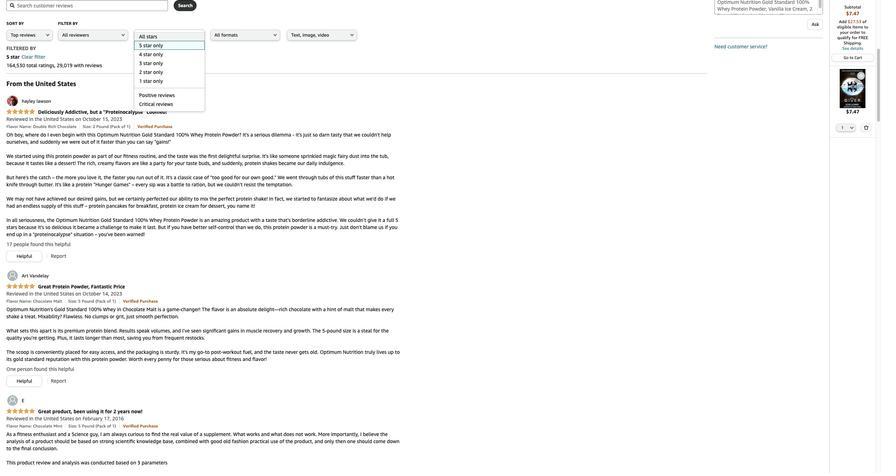 Task type: describe. For each thing, give the bounding box(es) containing it.
shake!
[[254, 196, 268, 202]]

in inside what sets this apart is its premium protein blend. results speak volumes, and i've seen significant gains in muscle recovery and growth. the 5-pound size is a steal for the quality you're getting. plus, it lasts longer than most, saving you from frequent restocks.
[[241, 328, 245, 334]]

dessert,
[[208, 203, 226, 209]]

a up 17 people found this helpful on the bottom left of the page
[[29, 232, 32, 238]]

1 should from the left
[[54, 439, 70, 445]]

every inside the scoop is conveniently placed for easy access, and the packaging is sturdy. it's my go-to post-workout fuel, and the taste never gets old. optimum nutrition truly lives up to its gold standard reputation with this protein powder. worth every penny for those serious about fitness and flavor!
[[144, 357, 157, 363]]

and left the growth.
[[284, 328, 292, 334]]

fantasize
[[318, 196, 338, 202]]

of down 14,
[[107, 299, 111, 304]]

hot
[[387, 175, 395, 181]]

resist
[[244, 182, 256, 188]]

serious inside the scoop is conveniently placed for easy access, and the packaging is sturdy. it's my go-to post-workout fuel, and the taste never gets old. optimum nutrition truly lives up to its gold standard reputation with this protein powder. worth every penny for those serious about fitness and flavor!
[[195, 357, 211, 363]]

protein up name
[[236, 196, 253, 202]]

2 vertical spatial was
[[81, 460, 90, 466]]

but inside but here's the catch – the more you love it, the faster you run out of it. it's a classic case of "too good for our own good." we went through tubs of this stuff faster than a hot knife through butter. it's like a protein "hunger games" – every sip was a battle to ration, but we couldn't resist the temptation.
[[6, 175, 14, 181]]

17
[[6, 242, 12, 248]]

list box containing all stars
[[134, 32, 205, 109]]

2 vertical spatial product
[[17, 460, 35, 466]]

standard inside oh boy, where do i even begin with this optimum nutrition gold standard 100% whey protein powder? it's a serious dilemma - it's just so darn tasty that we couldn't help ourselves, and suddenly we were out of it faster than you can say "gains!"
[[154, 132, 175, 138]]

for down the mix
[[200, 203, 207, 209]]

2 $7.47 from the top
[[847, 109, 860, 115]]

we'd
[[366, 196, 377, 202]]

states for product,
[[60, 416, 74, 422]]

to right lives
[[395, 350, 400, 356]]

supply
[[41, 203, 56, 209]]

helpful for people
[[17, 254, 32, 259]]

to left fantasize
[[311, 196, 316, 202]]

you've
[[99, 232, 113, 238]]

chocolate up the enthusiast
[[33, 424, 52, 429]]

size: 2 pound (pack of 1)
[[83, 124, 130, 129]]

reviewed in the united states on february 17, 2016
[[6, 416, 124, 422]]

the down the own
[[257, 182, 265, 188]]

a left the treat.
[[21, 314, 23, 320]]

reviewed for reviewed in the united states on october 15, 2023
[[6, 116, 28, 122]]

100% inside in all seriousness, the optimum nutrition gold standard 100% whey protein powder is an amazing product with a taste that's borderline addictive. we couldn't give it a full 5 stars because it's so delicious it became a challenge to make it last. but if you have better self-control than we do, this protein powder is a must-try. just don't blame us if you end up in a "proteinocalypse" situation – you've been warned!
[[135, 217, 148, 223]]

mix
[[200, 196, 208, 202]]

with inside 'as a fitness enthusiast and a science guy, i am always curious to find the real value of a supplement. what works and what does not work. more importantly, i believe the analysis of a product should be based on strong scientific knowledge base, combined with good old fashion practical use of the product, and only then one should come down to the final conclusion.'
[[199, 439, 209, 445]]

is down the borderline
[[309, 224, 313, 231]]

stars inside all stars 5 star only 4 star only 3 star only 2 star only 1 star only
[[147, 33, 157, 40]]

purchase for curious
[[140, 424, 158, 429]]

| image right mint at left
[[65, 425, 66, 429]]

product inside in all seriousness, the optimum nutrition gold standard 100% whey protein powder is an amazing product with a taste that's borderline addictive. we couldn't give it a full 5 stars because it's so delicious it became a challenge to make it last. but if you have better self-control than we do, this protein powder is a must-try. just don't blame us if you end up in a "proteinocalypse" situation – you've been warned!
[[232, 217, 249, 223]]

the left the catch
[[30, 175, 37, 181]]

taste left buds,
[[186, 160, 197, 166]]

size: for but
[[83, 124, 92, 129]]

name
[[237, 203, 250, 209]]

0 horizontal spatial | image
[[47, 379, 48, 384]]

| image down reviewed in the united states on october 14, 2023
[[65, 300, 65, 304]]

the right from
[[24, 80, 34, 88]]

it's right it.
[[166, 175, 173, 181]]

0 vertical spatial | image
[[80, 125, 80, 129]]

scoop
[[16, 350, 29, 356]]

malt
[[344, 307, 354, 313]]

taste up "classic"
[[177, 153, 188, 159]]

delete image
[[864, 125, 870, 130]]

of down "proteinocalypse"
[[121, 124, 125, 129]]

like right tastes
[[45, 160, 53, 166]]

for inside "link"
[[105, 409, 112, 415]]

image,
[[303, 32, 317, 38]]

0 vertical spatial malt
[[53, 299, 62, 304]]

it inside oh boy, where do i even begin with this optimum nutrition gold standard 100% whey protein powder? it's a serious dilemma - it's just so darn tasty that we couldn't help ourselves, and suddenly we were out of it faster than you can say "gains!"
[[97, 139, 100, 145]]

you down the full
[[390, 224, 398, 231]]

suddenly,
[[222, 160, 243, 166]]

standard inside optimum nutrition's gold standard 100% whey in chocolate malt is a game-changer! the flavor is an absolute delight—rich chocolate with a hint of malt that makes every shake a treat. mixability? flawless. no clumps or grit, just smooth perfection.
[[66, 307, 87, 313]]

to inside but here's the catch – the more you love it, the faster you run out of it. it's a classic case of "too good for our own good." we went through tubs of this stuff faster than a hot knife through butter. it's like a protein "hunger games" – every sip was a battle to ration, but we couldn't resist the temptation.
[[186, 182, 191, 188]]

we inside in all seriousness, the optimum nutrition gold standard 100% whey protein powder is an amazing product with a taste that's borderline addictive. we couldn't give it a full 5 stars because it's so delicious it became a challenge to make it last. but if you have better self-control than we do, this protein powder is a must-try. just don't blame us if you end up in a "proteinocalypse" situation – you've been warned!
[[340, 217, 347, 223]]

into
[[361, 153, 370, 159]]

treat.
[[25, 314, 37, 320]]

only up the 2 star only link
[[153, 60, 163, 66]]

what inside what sets this apart is its premium protein blend. results speak volumes, and i've seen significant gains in muscle recovery and growth. the 5-pound size is a steal for the quality you're getting. plus, it lasts longer than most, saving you from frequent restocks.
[[6, 328, 19, 334]]

1 inside all stars 5 star only 4 star only 3 star only 2 star only 1 star only
[[139, 78, 142, 84]]

1) for reviewed in the united states on october 14, 2023
[[112, 299, 116, 304]]

found for people
[[30, 242, 44, 248]]

go to cart
[[845, 55, 863, 60]]

and up frequent
[[173, 328, 181, 334]]

the inside optimum nutrition's gold standard 100% whey in chocolate malt is a game-changer! the flavor is an absolute delight—rich chocolate with a hint of malt that makes every shake a treat. mixability? flawless. no clumps or grit, just smooth perfection.
[[202, 307, 210, 313]]

was inside we started using this protein powder as part of our fitness routine, and the taste was the first delightful surprise. it's like someone sprinkled magic fairy dust into the tub, because it tastes like a dessert! the rich, creamy flavors are like a party for your taste buds, and suddenly, protein shakes became our daily indulgence.
[[190, 153, 198, 159]]

a left 'science'
[[68, 432, 70, 438]]

this inside the scoop is conveniently placed for easy access, and the packaging is sturdy. it's my go-to post-workout fuel, and the taste never gets old. optimum nutrition truly lives up to its gold standard reputation with this protein powder. worth every penny for those serious about fitness and flavor!
[[82, 357, 90, 363]]

– right games"
[[132, 182, 134, 188]]

positive reviews critical reviews
[[139, 92, 175, 107]]

verified for reviewed in the united states on october 14, 2023
[[123, 299, 139, 304]]

october for but
[[83, 116, 101, 122]]

17 people found this helpful
[[6, 242, 71, 248]]

knife
[[6, 182, 18, 188]]

flawless.
[[63, 314, 83, 320]]

and down first
[[212, 160, 221, 166]]

more
[[65, 175, 76, 181]]

the up worth
[[127, 350, 135, 356]]

to up knowledge
[[145, 432, 150, 438]]

cream
[[185, 203, 199, 209]]

in inside in all seriousness, the optimum nutrition gold standard 100% whey protein powder is an amazing product with a taste that's borderline addictive. we couldn't give it a full 5 stars because it's so delicious it became a challenge to make it last. but if you have better self-control than we do, this protein powder is a must-try. just don't blame us if you end up in a "proteinocalypse" situation – you've been warned!
[[23, 232, 28, 238]]

for down sturdy.
[[173, 357, 180, 363]]

for inside of eligible items to your order to qualify for free shipping.
[[853, 35, 858, 40]]

every inside but here's the catch – the more you love it, the faster you run out of it. it's a classic case of "too good for our own good." we went through tubs of this stuff faster than a hot knife through butter. it's like a protein "hunger games" – every sip was a battle to ration, but we couldn't resist the temptation.
[[136, 182, 148, 188]]

our up flavors
[[114, 153, 122, 159]]

became inside in all seriousness, the optimum nutrition gold standard 100% whey protein powder is an amazing product with a taste that's borderline addictive. we couldn't give it a full 5 stars because it's so delicious it became a challenge to make it last. but if you have better self-control than we do, this protein powder is a must-try. just don't blame us if you end up in a "proteinocalypse" situation – you've been warned!
[[77, 224, 95, 231]]

the up come
[[381, 432, 388, 438]]

saving
[[127, 335, 141, 341]]

suddenly
[[40, 139, 60, 145]]

5-
[[322, 328, 327, 334]]

perfection.
[[155, 314, 179, 320]]

all stars option
[[134, 32, 205, 41]]

– right the catch
[[52, 175, 55, 181]]

2023 for reviewed in the united states on october 14, 2023
[[111, 291, 122, 297]]

nutrition inside oh boy, where do i even begin with this optimum nutrition gold standard 100% whey protein powder? it's a serious dilemma - it's just so darn tasty that we couldn't help ourselves, and suddenly we were out of it faster than you can say "gains!"
[[120, 132, 141, 138]]

a left 'must-'
[[314, 224, 317, 231]]

because for started
[[6, 160, 25, 166]]

those
[[181, 357, 194, 363]]

1 horizontal spatial through
[[299, 175, 317, 181]]

reviewed for reviewed in the united states on february 17, 2016
[[6, 416, 28, 422]]

in up double
[[29, 116, 33, 122]]

5 star only
[[139, 32, 161, 38]]

like up the shakes
[[270, 153, 278, 159]]

only up 5 star only option
[[152, 32, 161, 38]]

and up party
[[158, 153, 167, 159]]

than inside but here's the catch – the more you love it, the faster you run out of it. it's a classic case of "too good for our own good." we went through tubs of this stuff faster than a hot knife through butter. it's like a protein "hunger games" – every sip was a battle to ration, but we couldn't resist the temptation.
[[371, 175, 382, 181]]

only down 5 star only
[[153, 42, 163, 48]]

i've
[[182, 328, 190, 334]]

deliciously addictive, but a "proteinocalypse" loomed! link
[[6, 109, 167, 115]]

verified purchase link for great protein powder, fantastic price
[[123, 298, 158, 304]]

size: 5 pound (pack of 1) for february
[[68, 424, 116, 429]]

is up 'penny'
[[160, 350, 164, 356]]

always
[[112, 432, 127, 438]]

couldn't inside but here's the catch – the more you love it, the faster you run out of it. it's a classic case of "too good for our own good." we went through tubs of this stuff faster than a hot knife through butter. it's like a protein "hunger games" – every sip was a battle to ration, but we couldn't resist the temptation.
[[225, 182, 243, 188]]

it's inside the scoop is conveniently placed for easy access, and the packaging is sturdy. it's my go-to post-workout fuel, and the taste never gets old. optimum nutrition truly lives up to its gold standard reputation with this protein powder. worth every penny for those serious about fitness and flavor!
[[182, 350, 188, 356]]

united for product,
[[43, 416, 59, 422]]

reviews inside filtered by 5 star clear filter 164,530 total ratings, 29,019 with reviews
[[85, 62, 102, 68]]

our left the daily
[[298, 160, 305, 166]]

star inside filtered by 5 star clear filter 164,530 total ratings, 29,019 with reviews
[[11, 54, 20, 60]]

great for great protein powder, fantastic price
[[38, 284, 51, 290]]

like down routine,
[[140, 160, 148, 166]]

we up pancakes
[[118, 196, 124, 202]]

whey inside oh boy, where do i even begin with this optimum nutrition gold standard 100% whey protein powder? it's a serious dilemma - it's just so darn tasty that we couldn't help ourselves, and suddenly we were out of it faster than you can say "gains!"
[[191, 132, 203, 138]]

protein down gains,
[[89, 203, 105, 209]]

standard
[[25, 357, 44, 363]]

0 horizontal spatial but
[[90, 109, 98, 115]]

stars inside in all seriousness, the optimum nutrition gold standard 100% whey protein powder is an amazing product with a taste that's borderline addictive. we couldn't give it a full 5 stars because it's so delicious it became a challenge to make it last. but if you have better self-control than we do, this protein powder is a must-try. just don't blame us if you end up in a "proteinocalypse" situation – you've been warned!
[[6, 224, 17, 231]]

value
[[180, 432, 193, 438]]

we right tasty
[[354, 132, 361, 138]]

then
[[336, 439, 346, 445]]

faster down into
[[357, 175, 370, 181]]

purchase for game-
[[140, 299, 158, 304]]

with inside oh boy, where do i even begin with this optimum nutrition gold standard 100% whey protein powder? it's a serious dilemma - it's just so darn tasty that we couldn't help ourselves, and suddenly we were out of it faster than you can say "gains!"
[[76, 132, 86, 138]]

we inside but here's the catch – the more you love it, the faster you run out of it. it's a classic case of "too good for our own good." we went through tubs of this stuff faster than a hot knife through butter. it's like a protein "hunger games" – every sip was a battle to ration, but we couldn't resist the temptation.
[[278, 175, 285, 181]]

the up buds,
[[199, 153, 207, 159]]

fantastic
[[91, 284, 112, 290]]

1 vertical spatial 3
[[138, 460, 141, 466]]

case
[[193, 175, 203, 181]]

of right tubs
[[330, 175, 334, 181]]

a up size: 2 pound (pack of 1)
[[99, 109, 102, 115]]

never
[[286, 350, 298, 356]]

2016
[[112, 416, 124, 422]]

5 inside in all seriousness, the optimum nutrition gold standard 100% whey protein powder is an amazing product with a taste that's borderline addictive. we couldn't give it a full 5 stars because it's so delicious it became a challenge to make it last. but if you have better self-control than we do, this protein powder is a must-try. just don't blame us if you end up in a "proteinocalypse" situation – you've been warned!
[[396, 217, 399, 223]]

use
[[271, 439, 278, 445]]

helpful for 17 people found this helpful
[[55, 242, 71, 248]]

a left 'hint'
[[323, 307, 326, 313]]

of right use
[[280, 439, 284, 445]]

the up flavor name: chocolate mint
[[35, 416, 42, 422]]

on for but
[[75, 116, 81, 122]]

lasts
[[74, 335, 84, 341]]

lives
[[377, 350, 387, 356]]

size: for been
[[68, 424, 77, 429]]

2023 for reviewed in the united states on october 15, 2023
[[111, 116, 122, 122]]

the up base,
[[162, 432, 169, 438]]

helpful for person
[[17, 379, 32, 384]]

of left it.
[[154, 175, 159, 181]]

flavor for as
[[6, 424, 18, 429]]

you inside oh boy, where do i even begin with this optimum nutrition gold standard 100% whey protein powder? it's a serious dilemma - it's just so darn tasty that we couldn't help ourselves, and suddenly we were out of it faster than you can say "gains!"
[[127, 139, 135, 145]]

fitness inside the scoop is conveniently placed for easy access, and the packaging is sturdy. it's my go-to post-workout fuel, and the taste never gets old. optimum nutrition truly lives up to its gold standard reputation with this protein powder. worth every penny for those serious about fitness and flavor!
[[227, 357, 242, 363]]

e
[[22, 398, 24, 404]]

only down 5 star only option
[[153, 51, 163, 57]]

pound for using
[[82, 424, 94, 429]]

the left more
[[56, 175, 63, 181]]

tubs
[[318, 175, 328, 181]]

| image down 17 people found this helpful on the bottom left of the page
[[47, 254, 48, 259]]

of down 17,
[[107, 424, 111, 429]]

of right 'value'
[[194, 432, 199, 438]]

the left tub,
[[371, 153, 379, 159]]

protein inside oh boy, where do i even begin with this optimum nutrition gold standard 100% whey protein powder? it's a serious dilemma - it's just so darn tasty that we couldn't help ourselves, and suddenly we were out of it faster than you can say "gains!"
[[205, 132, 221, 138]]

do inside we may not have achieved our desired gains, but we certainly perfected our ability to mix the perfect protein shake! in fact, we started to fantasize about what we'd do if we had an endless supply of this stuff – protein pancakes for breakfast, protein ice cream for dessert, you name it!
[[378, 196, 384, 202]]

routine,
[[140, 153, 157, 159]]

the down does
[[286, 439, 293, 445]]

penny
[[158, 357, 172, 363]]

standard inside in all seriousness, the optimum nutrition gold standard 100% whey protein powder is an amazing product with a taste that's borderline addictive. we couldn't give it a full 5 stars because it's so delicious it became a challenge to make it last. but if you have better self-control than we do, this protein powder is a must-try. just don't blame us if you end up in a "proteinocalypse" situation – you've been warned!
[[113, 217, 133, 223]]

shake
[[6, 314, 19, 320]]

-
[[293, 132, 295, 138]]

fitness inside we started using this protein powder as part of our fitness routine, and the taste was the first delightful surprise. it's like someone sprinkled magic fairy dust into the tub, because it tastes like a dessert! the rich, creamy flavors are like a party for your taste buds, and suddenly, protein shakes became our daily indulgence.
[[123, 153, 138, 159]]

makes
[[366, 307, 381, 313]]

a up "you've"
[[96, 224, 99, 231]]

the up double
[[35, 116, 42, 122]]

boy,
[[15, 132, 24, 138]]

deliciously addictive, but a "proteinocalypse" loomed!
[[38, 109, 167, 115]]

the giver movie tie-in edition: a newbery award winner (giver quartet, 1) image
[[834, 69, 873, 108]]

just inside optimum nutrition's gold standard 100% whey in chocolate malt is a game-changer! the flavor is an absolute delight—rich chocolate with a hint of malt that makes every shake a treat. mixability? flawless. no clumps or grit, just smooth perfection.
[[126, 314, 135, 320]]

blend.
[[104, 328, 118, 334]]

verified purchase link for deliciously addictive, but a "proteinocalypse" loomed!
[[138, 123, 173, 129]]

an inside in all seriousness, the optimum nutrition gold standard 100% whey protein powder is an amazing product with a taste that's borderline addictive. we couldn't give it a full 5 stars because it's so delicious it became a challenge to make it last. but if you have better self-control than we do, this protein powder is a must-try. just don't blame us if you end up in a "proteinocalypse" situation – you've been warned!
[[204, 217, 210, 223]]

pancakes
[[106, 203, 127, 209]]

see details
[[843, 46, 864, 51]]

to down as
[[6, 446, 11, 452]]

if inside we may not have achieved our desired gains, but we certainly perfected our ability to mix the perfect protein shake! in fact, we started to fantasize about what we'd do if we had an endless supply of this stuff – protein pancakes for breakfast, protein ice cream for dessert, you name it!
[[385, 196, 388, 202]]

addictive,
[[65, 109, 89, 115]]

in inside optimum nutrition's gold standard 100% whey in chocolate malt is a game-changer! the flavor is an absolute delight—rich chocolate with a hint of malt that makes every shake a treat. mixability? flawless. no clumps or grit, just smooth perfection.
[[117, 307, 121, 313]]

is up standard
[[31, 350, 34, 356]]

sort
[[6, 21, 18, 26]]

powder
[[181, 217, 198, 223]]

a left dessert!
[[54, 160, 57, 166]]

couldn't inside oh boy, where do i even begin with this optimum nutrition gold standard 100% whey protein powder? it's a serious dilemma - it's just so darn tasty that we couldn't help ourselves, and suddenly we were out of it faster than you can say "gains!"
[[362, 132, 380, 138]]

is up "perfection."
[[158, 307, 161, 313]]

protein inside the scoop is conveniently placed for easy access, and the packaging is sturdy. it's my go-to post-workout fuel, and the taste never gets old. optimum nutrition truly lives up to its gold standard reputation with this protein powder. worth every penny for those serious about fitness and flavor!
[[92, 357, 108, 363]]

1 vertical spatial through
[[19, 182, 37, 188]]

down
[[387, 439, 400, 445]]

| image down price
[[119, 299, 120, 304]]

to right go at the top of the page
[[851, 55, 854, 60]]

the down ""gains!""
[[168, 153, 176, 159]]

old
[[224, 439, 231, 445]]

longer
[[85, 335, 100, 341]]

analysis inside 'as a fitness enthusiast and a science guy, i am always curious to find the real value of a supplement. what works and what does not work. more importantly, i believe the analysis of a product should be based on strong scientific knowledge base, combined with good old fashion practical use of the product, and only then one should come down to the final conclusion.'
[[6, 439, 24, 445]]

good inside 'as a fitness enthusiast and a science guy, i am always curious to find the real value of a supplement. what works and what does not work. more importantly, i believe the analysis of a product should be based on strong scientific knowledge base, combined with good old fashion practical use of the product, and only then one should come down to the final conclusion.'
[[211, 439, 222, 445]]

protein inside in all seriousness, the optimum nutrition gold standard 100% whey protein powder is an amazing product with a taste that's borderline addictive. we couldn't give it a full 5 stars because it's so delicious it became a challenge to make it last. but if you have better self-control than we do, this protein powder is a must-try. just don't blame us if you end up in a "proteinocalypse" situation – you've been warned!
[[164, 217, 180, 223]]

make
[[129, 224, 142, 231]]

surprise.
[[242, 153, 261, 159]]

name: for nutrition's
[[19, 299, 32, 304]]

we right fact,
[[286, 196, 293, 202]]

1 horizontal spatial i
[[100, 432, 102, 438]]

great protein powder, fantastic price
[[38, 284, 125, 290]]

it up situation
[[73, 224, 76, 231]]

nutrition inside the scoop is conveniently placed for easy access, and the packaging is sturdy. it's my go-to post-workout fuel, and the taste never gets old. optimum nutrition truly lives up to its gold standard reputation with this protein powder. worth every penny for those serious about fitness and flavor!
[[343, 350, 364, 356]]

was inside but here's the catch – the more you love it, the faster you run out of it. it's a classic case of "too good for our own good." we went through tubs of this stuff faster than a hot knife through butter. it's like a protein "hunger games" – every sip was a battle to ration, but we couldn't resist the temptation.
[[157, 182, 166, 188]]

for down certainly at left
[[128, 203, 135, 209]]

protein inside but here's the catch – the more you love it, the faster you run out of it. it's a classic case of "too good for our own good." we went through tubs of this stuff faster than a hot knife through butter. it's like a protein "hunger games" – every sip was a battle to ration, but we couldn't resist the temptation.
[[76, 182, 92, 188]]

in up flavor name: chocolate mint
[[29, 416, 33, 422]]

service?
[[751, 43, 768, 50]]

the right it,
[[104, 175, 111, 181]]

1 vertical spatial 1
[[842, 125, 844, 130]]

scientific
[[116, 439, 135, 445]]

2 star only link
[[134, 68, 205, 77]]

fashion
[[232, 439, 249, 445]]

(pack for 15,
[[110, 124, 120, 129]]

and down mint at left
[[58, 432, 66, 438]]

of up final
[[25, 439, 30, 445]]

good inside but here's the catch – the more you love it, the faster you run out of it. it's a classic case of "too good for our own good." we went through tubs of this stuff faster than a hot knife through butter. it's like a protein "hunger games" – every sip was a battle to ration, but we couldn't resist the temptation.
[[221, 175, 233, 181]]

real
[[171, 432, 179, 438]]

muscle
[[246, 328, 262, 334]]

and down fuel,
[[243, 357, 251, 363]]

with inside filtered by 5 star clear filter 164,530 total ratings, 29,019 with reviews
[[74, 62, 84, 68]]

| image down "proteinocalypse"
[[134, 124, 134, 129]]

using inside we started using this protein powder as part of our fitness routine, and the taste was the first delightful surprise. it's like someone sprinkled magic fairy dust into the tub, because it tastes like a dessert! the rich, creamy flavors are like a party for your taste buds, and suddenly, protein shakes became our daily indulgence.
[[32, 153, 44, 159]]

what inside 'as a fitness enthusiast and a science guy, i am always curious to find the real value of a supplement. what works and what does not work. more importantly, i believe the analysis of a product should be based on strong scientific knowledge base, combined with good old fashion practical use of the product, and only then one should come down to the final conclusion.'
[[233, 432, 245, 438]]

and right 'review'
[[52, 460, 61, 466]]

chocolate inside optimum nutrition's gold standard 100% whey in chocolate malt is a game-changer! the flavor is an absolute delight—rich chocolate with a hint of malt that makes every shake a treat. mixability? flawless. no clumps or grit, just smooth perfection.
[[123, 307, 145, 313]]

so inside oh boy, where do i even begin with this optimum nutrition gold standard 100% whey protein powder? it's a serious dilemma - it's just so darn tasty that we couldn't help ourselves, and suddenly we were out of it faster than you can say "gains!"
[[313, 132, 318, 138]]

found for person
[[34, 367, 47, 373]]

this inside we may not have achieved our desired gains, but we certainly perfected our ability to mix the perfect protein shake! in fact, we started to fantasize about what we'd do if we had an endless supply of this stuff – protein pancakes for breakfast, protein ice cream for dessert, you name it!
[[64, 203, 72, 209]]

optimum inside optimum nutrition's gold standard 100% whey in chocolate malt is a game-changer! the flavor is an absolute delight—rich chocolate with a hint of malt that makes every shake a treat. mixability? flawless. no clumps or grit, just smooth perfection.
[[6, 307, 28, 313]]

2 horizontal spatial | image
[[119, 424, 120, 429]]

our left desired
[[68, 196, 75, 202]]

purchase for gold
[[154, 124, 173, 129]]

this down reputation at the left
[[49, 367, 57, 373]]

is right flavor
[[226, 307, 230, 313]]

all inside all stars 5 star only 4 star only 3 star only 2 star only 1 star only
[[139, 33, 145, 40]]

you left run
[[127, 175, 135, 181]]

a inside what sets this apart is its premium protein blend. results speak volumes, and i've seen significant gains in muscle recovery and growth. the 5-pound size is a steal for the quality you're getting. plus, it lasts longer than most, saving you from frequent restocks.
[[358, 328, 360, 334]]

this inside oh boy, where do i even begin with this optimum nutrition gold standard 100% whey protein powder? it's a serious dilemma - it's just so darn tasty that we couldn't help ourselves, and suddenly we were out of it faster than you can say "gains!"
[[87, 132, 96, 138]]

filter
[[34, 54, 45, 60]]

than inside oh boy, where do i even begin with this optimum nutrition gold standard 100% whey protein powder? it's a serious dilemma - it's just so darn tasty that we couldn't help ourselves, and suddenly we were out of it faster than you can say "gains!"
[[115, 139, 126, 145]]

achieved
[[47, 196, 67, 202]]

5 inside all stars 5 star only 4 star only 3 star only 2 star only 1 star only
[[139, 42, 142, 48]]

premium
[[64, 328, 85, 334]]

what inside we may not have achieved our desired gains, but we certainly perfected our ability to mix the perfect protein shake! in fact, we started to fantasize about what we'd do if we had an endless supply of this stuff – protein pancakes for breakfast, protein ice cream for dessert, you name it!
[[354, 196, 365, 202]]

am
[[103, 432, 110, 438]]

this inside in all seriousness, the optimum nutrition gold standard 100% whey protein powder is an amazing product with a taste that's borderline addictive. we couldn't give it a full 5 stars because it's so delicious it became a challenge to make it last. but if you have better self-control than we do, this protein powder is a must-try. just don't blame us if you end up in a "proteinocalypse" situation – you've been warned!
[[264, 224, 272, 231]]

recovery
[[263, 328, 283, 334]]

with inside in all seriousness, the optimum nutrition gold standard 100% whey protein powder is an amazing product with a taste that's borderline addictive. we couldn't give it a full 5 stars because it's so delicious it became a challenge to make it last. but if you have better self-control than we do, this protein powder is a must-try. just don't blame us if you end up in a "proteinocalypse" situation – you've been warned!
[[251, 217, 261, 223]]

for inside what sets this apart is its premium protein blend. results speak volumes, and i've seen significant gains in muscle recovery and growth. the 5-pound size is a steal for the quality you're getting. plus, it lasts longer than most, saving you from frequent restocks.
[[374, 328, 380, 334]]

1 horizontal spatial based
[[116, 460, 129, 466]]

2 should from the left
[[357, 439, 372, 445]]

what sets this apart is its premium protein blend. results speak volumes, and i've seen significant gains in muscle recovery and growth. the 5-pound size is a steal for the quality you're getting. plus, it lasts longer than most, saving you from frequent restocks.
[[6, 328, 389, 341]]

fuel,
[[243, 350, 253, 356]]

the inside what sets this apart is its premium protein blend. results speak volumes, and i've seen significant gains in muscle recovery and growth. the 5-pound size is a steal for the quality you're getting. plus, it lasts longer than most, saving you from frequent restocks.
[[382, 328, 389, 334]]

worth
[[129, 357, 143, 363]]

october for powder,
[[83, 291, 101, 297]]

old.
[[310, 350, 319, 356]]

indulgence.
[[319, 160, 345, 166]]

more
[[318, 432, 330, 438]]

our left ability
[[170, 196, 177, 202]]

to left the mix
[[194, 196, 199, 202]]

you down "ice"
[[172, 224, 180, 231]]

flavor
[[212, 307, 225, 313]]

you inside what sets this apart is its premium protein blend. results speak volumes, and i've seen significant gains in muscle recovery and growth. the 5-pound size is a steal for the quality you're getting. plus, it lasts longer than most, saving you from frequent restocks.
[[143, 335, 151, 341]]



Task type: vqa. For each thing, say whether or not it's contained in the screenshot.
Limited time deal
no



Task type: locate. For each thing, give the bounding box(es) containing it.
What do you want to know about Optimum Nutrition Gold Standard 100% Whey Protein Powder, Vanilla Ice Cream, 2 Pound (Packaging May Vary)? text field
[[715, 0, 824, 15]]

conducted
[[91, 460, 115, 466]]

1 vertical spatial been
[[74, 409, 85, 415]]

1 horizontal spatial | image
[[80, 125, 80, 129]]

2 horizontal spatial standard
[[154, 132, 175, 138]]

oh
[[6, 132, 13, 138]]

one
[[6, 367, 16, 373]]

dropdown image for 5 star only
[[198, 33, 201, 36]]

details
[[851, 46, 864, 51]]

states down the great protein powder, fantastic price link
[[60, 291, 74, 297]]

100% up clumps
[[88, 307, 102, 313]]

2 dropdown image from the left
[[274, 33, 277, 36]]

1 vertical spatial became
[[77, 224, 95, 231]]

e link
[[6, 395, 24, 407]]

0 horizontal spatial 1
[[139, 78, 142, 84]]

or
[[110, 314, 115, 320]]

1 vertical spatial product,
[[295, 439, 314, 445]]

0 vertical spatial 2
[[139, 69, 142, 75]]

analysis down as
[[6, 439, 24, 445]]

protein inside what sets this apart is its premium protein blend. results speak volumes, and i've seen significant gains in muscle recovery and growth. the 5-pound size is a steal for the quality you're getting. plus, it lasts longer than most, saving you from frequent restocks.
[[86, 328, 103, 334]]

verified purchase for curious
[[123, 424, 158, 429]]

we
[[354, 132, 361, 138], [62, 139, 68, 145], [217, 182, 223, 188], [118, 196, 124, 202], [286, 196, 293, 202], [390, 196, 396, 202], [247, 224, 254, 231]]

pound for a
[[96, 124, 109, 129]]

conclusion.
[[33, 446, 58, 452]]

| image
[[80, 125, 80, 129], [47, 379, 48, 384], [119, 424, 120, 429]]

Search customer reviews search field
[[6, 0, 168, 11]]

out inside oh boy, where do i even begin with this optimum nutrition gold standard 100% whey protein powder? it's a serious dilemma - it's just so darn tasty that we couldn't help ourselves, and suddenly we were out of it faster than you can say "gains!"
[[82, 139, 89, 145]]

Ask submit
[[809, 19, 823, 30]]

we inside we may not have achieved our desired gains, but we certainly perfected our ability to mix the perfect protein shake! in fact, we started to fantasize about what we'd do if we had an endless supply of this stuff – protein pancakes for breakfast, protein ice cream for dessert, you name it!
[[6, 196, 14, 202]]

ask
[[812, 21, 820, 27]]

only inside 'as a fitness enthusiast and a science guy, i am always curious to find the real value of a supplement. what works and what does not work. more importantly, i believe the analysis of a product should be based on strong scientific knowledge base, combined with good old fashion practical use of the product, and only then one should come down to the final conclusion.'
[[325, 439, 334, 445]]

size: 5 pound (pack of 1) for october
[[68, 299, 116, 304]]

2 report link from the top
[[51, 378, 66, 384]]

flavor name: chocolate mint
[[6, 424, 62, 429]]

0 vertical spatial about
[[339, 196, 352, 202]]

2 horizontal spatial i
[[361, 432, 362, 438]]

have inside in all seriousness, the optimum nutrition gold standard 100% whey protein powder is an amazing product with a taste that's borderline addictive. we couldn't give it a full 5 stars because it's so delicious it became a challenge to make it last. but if you have better self-control than we do, this protein powder is a must-try. just don't blame us if you end up in a "proteinocalypse" situation – you've been warned!
[[181, 224, 192, 231]]

this inside what sets this apart is its premium protein blend. results speak volumes, and i've seen significant gains in muscle recovery and growth. the 5-pound size is a steal for the quality you're getting. plus, it lasts longer than most, saving you from frequent restocks.
[[30, 328, 38, 334]]

1 horizontal spatial dropdown image
[[274, 33, 277, 36]]

0 vertical spatial out
[[82, 139, 89, 145]]

its inside the scoop is conveniently placed for easy access, and the packaging is sturdy. it's my go-to post-workout fuel, and the taste never gets old. optimum nutrition truly lives up to its gold standard reputation with this protein powder. worth every penny for those serious about fitness and flavor!
[[6, 357, 12, 363]]

(pack
[[110, 124, 120, 129], [95, 299, 106, 304], [96, 424, 106, 429]]

game-
[[167, 307, 181, 313]]

reviewed up as
[[6, 416, 28, 422]]

2023
[[111, 116, 122, 122], [111, 291, 122, 297]]

0 horizontal spatial powder
[[73, 153, 90, 159]]

(pack for 17,
[[96, 424, 106, 429]]

report link down one person found this helpful
[[51, 378, 66, 384]]

for left 'free'
[[853, 35, 858, 40]]

2 vertical spatial 2
[[113, 409, 116, 415]]

with inside the scoop is conveniently placed for easy access, and the packaging is sturdy. it's my go-to post-workout fuel, and the taste never gets old. optimum nutrition truly lives up to its gold standard reputation with this protein powder. worth every penny for those serious about fitness and flavor!
[[71, 357, 81, 363]]

0 horizontal spatial have
[[35, 196, 45, 202]]

helpful for one person found this helpful
[[58, 367, 74, 373]]

2 size: 5 pound (pack of 1) from the top
[[68, 424, 116, 429]]

nutrition up 'can'
[[120, 132, 141, 138]]

standard up ""gains!""
[[154, 132, 175, 138]]

product down name
[[232, 217, 249, 223]]

that right tasty
[[344, 132, 353, 138]]

of inside we started using this protein powder as part of our fitness routine, and the taste was the first delightful surprise. it's like someone sprinkled magic fairy dust into the tub, because it tastes like a dessert! the rich, creamy flavors are like a party for your taste buds, and suddenly, protein shakes became our daily indulgence.
[[108, 153, 113, 159]]

try.
[[331, 224, 339, 231]]

seen
[[191, 328, 202, 334]]

report link for 17 people found this helpful
[[51, 253, 66, 259]]

| image
[[134, 124, 134, 129], [47, 254, 48, 259], [119, 299, 120, 304], [65, 300, 65, 304], [65, 425, 66, 429]]

0 vertical spatial pound
[[96, 124, 109, 129]]

using inside "link"
[[86, 409, 99, 415]]

have up endless
[[35, 196, 45, 202]]

we inside in all seriousness, the optimum nutrition gold standard 100% whey protein powder is an amazing product with a taste that's borderline addictive. we couldn't give it a full 5 stars because it's so delicious it became a challenge to make it last. but if you have better self-control than we do, this protein powder is a must-try. just don't blame us if you end up in a "proteinocalypse" situation – you've been warned!
[[247, 224, 254, 231]]

us
[[379, 224, 384, 231]]

1 flavor from the top
[[6, 124, 18, 129]]

name: for a
[[19, 424, 32, 429]]

analysis down be
[[62, 460, 80, 466]]

verified purchase link up smooth
[[123, 298, 158, 304]]

1 helpful from the top
[[17, 254, 32, 259]]

of eligible items to your order to qualify for free shipping.
[[838, 19, 869, 46]]

importantly,
[[331, 432, 359, 438]]

is right "apart"
[[53, 328, 56, 334]]

1 vertical spatial found
[[34, 367, 47, 373]]

because inside in all seriousness, the optimum nutrition gold standard 100% whey protein powder is an amazing product with a taste that's borderline addictive. we couldn't give it a full 5 stars because it's so delicious it became a challenge to make it last. but if you have better self-control than we do, this protein powder is a must-try. just don't blame us if you end up in a "proteinocalypse" situation – you've been warned!
[[18, 224, 37, 231]]

not inside we may not have achieved our desired gains, but we certainly perfected our ability to mix the perfect protein shake! in fact, we started to fantasize about what we'd do if we had an endless supply of this stuff – protein pancakes for breakfast, protein ice cream for dessert, you name it!
[[26, 196, 33, 202]]

up right end
[[16, 232, 22, 238]]

became inside we started using this protein powder as part of our fitness routine, and the taste was the first delightful surprise. it's like someone sprinkled magic fairy dust into the tub, because it tastes like a dessert! the rich, creamy flavors are like a party for your taste buds, and suddenly, protein shakes became our daily indulgence.
[[279, 160, 296, 166]]

in inside we may not have achieved our desired gains, but we certainly perfected our ability to mix the perfect protein shake! in fact, we started to fantasize about what we'd do if we had an endless supply of this stuff – protein pancakes for breakfast, protein ice cream for dessert, you name it!
[[269, 196, 274, 202]]

ourselves,
[[6, 139, 29, 145]]

been inside in all seriousness, the optimum nutrition gold standard 100% whey protein powder is an amazing product with a taste that's borderline addictive. we couldn't give it a full 5 stars because it's so delicious it became a challenge to make it last. but if you have better self-control than we do, this protein powder is a must-try. just don't blame us if you end up in a "proteinocalypse" situation – you've been warned!
[[114, 232, 126, 238]]

protein down easy
[[92, 357, 108, 363]]

out inside but here's the catch – the more you love it, the faster you run out of it. it's a classic case of "too good for our own good." we went through tubs of this stuff faster than a hot knife through butter. it's like a protein "hunger games" – every sip was a battle to ration, but we couldn't resist the temptation.
[[145, 175, 153, 181]]

pound for fantastic
[[82, 299, 94, 304]]

report link for one person found this helpful
[[51, 378, 66, 384]]

Search submit
[[174, 0, 196, 11]]

every down run
[[136, 182, 148, 188]]

of down 'achieved'
[[57, 203, 62, 209]]

by inside filtered by 5 star clear filter 164,530 total ratings, 29,019 with reviews
[[30, 45, 36, 51]]

1 vertical spatial 1)
[[112, 299, 116, 304]]

1 2023 from the top
[[111, 116, 122, 122]]

shipping.
[[844, 40, 863, 46]]

optimum inside the scoop is conveniently placed for easy access, and the packaging is sturdy. it's my go-to post-workout fuel, and the taste never gets old. optimum nutrition truly lives up to its gold standard reputation with this protein powder. worth every penny for those serious about fitness and flavor!
[[320, 350, 342, 356]]

with down placed
[[71, 357, 81, 363]]

verified purchase link for great product, been using it for 2 years now!
[[123, 423, 158, 429]]

1 vertical spatial every
[[382, 307, 394, 313]]

double
[[33, 124, 47, 129]]

in up flavor name: chocolate malt
[[29, 291, 33, 297]]

1)
[[127, 124, 130, 129], [112, 299, 116, 304], [112, 424, 116, 429]]

2 inside great product, been using it for 2 years now! "link"
[[113, 409, 116, 415]]

1 vertical spatial purchase
[[140, 299, 158, 304]]

1 vertical spatial verified
[[123, 299, 139, 304]]

for inside but here's the catch – the more you love it, the faster you run out of it. it's a classic case of "too good for our own good." we went through tubs of this stuff faster than a hot knife through butter. it's like a protein "hunger games" – every sip was a battle to ration, but we couldn't resist the temptation.
[[234, 175, 241, 181]]

2 great from the top
[[38, 409, 51, 415]]

0 vertical spatial whey
[[191, 132, 203, 138]]

a left battle
[[167, 182, 170, 188]]

of up as
[[91, 139, 95, 145]]

your inside we started using this protein powder as part of our fitness routine, and the taste was the first delightful surprise. it's like someone sprinkled magic fairy dust into the tub, because it tastes like a dessert! the rich, creamy flavors are like a party for your taste buds, and suddenly, protein shakes became our daily indulgence.
[[175, 160, 185, 166]]

protein down "ice"
[[164, 217, 180, 223]]

2 name: from the top
[[19, 299, 32, 304]]

you're
[[23, 335, 37, 341]]

1 vertical spatial verified purchase link
[[123, 298, 158, 304]]

2 2023 from the top
[[111, 291, 122, 297]]

0 horizontal spatial not
[[26, 196, 33, 202]]

verified for reviewed in the united states on february 17, 2016
[[123, 424, 139, 429]]

1 horizontal spatial product,
[[295, 439, 314, 445]]

so inside in all seriousness, the optimum nutrition gold standard 100% whey protein powder is an amazing product with a taste that's borderline addictive. we couldn't give it a full 5 stars because it's so delicious it became a challenge to make it last. but if you have better self-control than we do, this protein powder is a must-try. just don't blame us if you end up in a "proteinocalypse" situation – you've been warned!
[[45, 224, 50, 231]]

it's right butter.
[[55, 182, 61, 188]]

verified purchase for gold
[[138, 124, 173, 129]]

2 vertical spatial purchase
[[140, 424, 158, 429]]

2 horizontal spatial 2
[[139, 69, 142, 75]]

by for sort by
[[19, 21, 24, 26]]

0 vertical spatial great
[[38, 284, 51, 290]]

through down the daily
[[299, 175, 317, 181]]

faster inside oh boy, where do i even begin with this optimum nutrition gold standard 100% whey protein powder? it's a serious dilemma - it's just so darn tasty that we couldn't help ourselves, and suddenly we were out of it faster than you can say "gains!"
[[101, 139, 114, 145]]

1 name: from the top
[[19, 124, 32, 129]]

our up resist
[[242, 175, 250, 181]]

curious
[[128, 432, 144, 438]]

so up "proteinocalypse"
[[45, 224, 50, 231]]

1 vertical spatial size: 5 pound (pack of 1)
[[68, 424, 116, 429]]

gold inside oh boy, where do i even begin with this optimum nutrition gold standard 100% whey protein powder? it's a serious dilemma - it's just so darn tasty that we couldn't help ourselves, and suddenly we were out of it faster than you can say "gains!"
[[142, 132, 153, 138]]

1 vertical spatial great
[[38, 409, 51, 415]]

1 horizontal spatial just
[[304, 132, 312, 138]]

0 vertical spatial just
[[304, 132, 312, 138]]

2 helpful link from the top
[[7, 377, 42, 387]]

knowledge
[[137, 439, 162, 445]]

stuff inside we may not have achieved our desired gains, but we certainly perfected our ability to mix the perfect protein shake! in fact, we started to fantasize about what we'd do if we had an endless supply of this stuff – protein pancakes for breakfast, protein ice cream for dessert, you name it!
[[73, 203, 84, 209]]

it's down seriousness,
[[38, 224, 44, 231]]

self-
[[208, 224, 218, 231]]

3 dropdown image from the left
[[351, 33, 354, 36]]

taste inside in all seriousness, the optimum nutrition gold standard 100% whey protein powder is an amazing product with a taste that's borderline addictive. we couldn't give it a full 5 stars because it's so delicious it became a challenge to make it last. but if you have better self-control than we do, this protein powder is a must-try. just don't blame us if you end up in a "proteinocalypse" situation – you've been warned!
[[266, 217, 277, 223]]

2 vertical spatial 1)
[[112, 424, 116, 429]]

helpful link
[[7, 252, 42, 262], [7, 377, 42, 387]]

1 vertical spatial what
[[233, 432, 245, 438]]

the inside we started using this protein powder as part of our fitness routine, and the taste was the first delightful surprise. it's like someone sprinkled magic fairy dust into the tub, because it tastes like a dessert! the rich, creamy flavors are like a party for your taste buds, and suddenly, protein shakes became our daily indulgence.
[[77, 160, 86, 166]]

chocolate up smooth
[[123, 307, 145, 313]]

1 horizontal spatial have
[[181, 224, 192, 231]]

reviewed for reviewed in the united states on october 14, 2023
[[6, 291, 28, 297]]

but inside in all seriousness, the optimum nutrition gold standard 100% whey protein powder is an amazing product with a taste that's borderline addictive. we couldn't give it a full 5 stars because it's so delicious it became a challenge to make it last. but if you have better self-control than we do, this protein powder is a must-try. just don't blame us if you end up in a "proteinocalypse" situation – you've been warned!
[[158, 224, 166, 231]]

been inside "link"
[[74, 409, 85, 415]]

1 vertical spatial good
[[211, 439, 222, 445]]

like inside but here's the catch – the more you love it, the faster you run out of it. it's a classic case of "too good for our own good." we went through tubs of this stuff faster than a hot knife through butter. it's like a protein "hunger games" – every sip was a battle to ration, but we couldn't resist the temptation.
[[63, 182, 71, 188]]

found down standard
[[34, 367, 47, 373]]

a inside oh boy, where do i even begin with this optimum nutrition gold standard 100% whey protein powder? it's a serious dilemma - it's just so darn tasty that we couldn't help ourselves, and suddenly we were out of it faster than you can say "gains!"
[[251, 132, 253, 138]]

1) for reviewed in the united states on february 17, 2016
[[112, 424, 116, 429]]

than left 'can'
[[115, 139, 126, 145]]

purchase up find
[[140, 424, 158, 429]]

100% inside oh boy, where do i even begin with this optimum nutrition gold standard 100% whey protein powder? it's a serious dilemma - it's just so darn tasty that we couldn't help ourselves, and suddenly we were out of it faster than you can say "gains!"
[[176, 132, 189, 138]]

based
[[78, 439, 91, 445], [116, 460, 129, 466]]

1 vertical spatial using
[[86, 409, 99, 415]]

pound down february
[[82, 424, 94, 429]]

3 name: from the top
[[19, 424, 32, 429]]

1 horizontal spatial 100%
[[135, 217, 148, 223]]

you inside we may not have achieved our desired gains, but we certainly perfected our ability to mix the perfect protein shake! in fact, we started to fantasize about what we'd do if we had an endless supply of this stuff – protein pancakes for breakfast, protein ice cream for dessert, you name it!
[[227, 203, 236, 209]]

dessert!
[[58, 160, 76, 166]]

"gains!"
[[154, 139, 171, 145]]

0 horizontal spatial by
[[19, 21, 24, 26]]

1 horizontal spatial became
[[279, 160, 296, 166]]

4
[[139, 51, 142, 57]]

report for one person found this helpful
[[51, 378, 66, 384]]

1 october from the top
[[83, 116, 101, 122]]

0 vertical spatial october
[[83, 116, 101, 122]]

size: 5 pound (pack of 1) down 14,
[[68, 299, 116, 304]]

1 vertical spatial flavor
[[6, 299, 18, 304]]

malt
[[53, 299, 62, 304], [147, 307, 157, 313]]

1 vertical spatial reviewed
[[6, 291, 28, 297]]

dropdown image
[[46, 33, 50, 36], [198, 33, 201, 36], [851, 126, 855, 129]]

5 inside filtered by 5 star clear filter 164,530 total ratings, 29,019 with reviews
[[6, 54, 9, 60]]

own
[[251, 175, 261, 181]]

1 horizontal spatial stars
[[147, 33, 157, 40]]

1 vertical spatial helpful
[[17, 379, 32, 384]]

0 horizontal spatial product
[[17, 460, 35, 466]]

it up us
[[378, 217, 382, 223]]

1 vertical spatial $7.47
[[847, 109, 860, 115]]

verified up say
[[138, 124, 153, 129]]

0 vertical spatial size: 5 pound (pack of 1)
[[68, 299, 116, 304]]

were
[[69, 139, 80, 145]]

is right size
[[353, 328, 356, 334]]

of inside we may not have achieved our desired gains, but we certainly perfected our ability to mix the perfect protein shake! in fact, we started to fantasize about what we'd do if we had an endless supply of this stuff – protein pancakes for breakfast, protein ice cream for dessert, you name it!
[[57, 203, 62, 209]]

dropdown image right video
[[351, 33, 354, 36]]

with inside optimum nutrition's gold standard 100% whey in chocolate malt is a game-changer! the flavor is an absolute delight—rich chocolate with a hint of malt that makes every shake a treat. mixability? flawless. no clumps or grit, just smooth perfection.
[[312, 307, 322, 313]]

name: up the treat.
[[19, 299, 32, 304]]

product, inside "link"
[[52, 409, 72, 415]]

your inside of eligible items to your order to qualify for free shipping.
[[841, 30, 849, 35]]

standard
[[154, 132, 175, 138], [113, 217, 133, 223], [66, 307, 87, 313]]

of right $27.53
[[863, 19, 867, 24]]

0 vertical spatial your
[[841, 30, 849, 35]]

all for all formats
[[215, 32, 220, 38]]

on inside 'as a fitness enthusiast and a science guy, i am always curious to find the real value of a supplement. what works and what does not work. more importantly, i believe the analysis of a product should be based on strong scientific knowledge base, combined with good old fashion practical use of the product, and only then one should come down to the final conclusion.'
[[93, 439, 98, 445]]

2 horizontal spatial dropdown image
[[351, 33, 354, 36]]

great product, been using it for 2 years now!
[[38, 409, 143, 415]]

1 horizontal spatial serious
[[254, 132, 270, 138]]

united for protein
[[43, 291, 59, 297]]

great inside "link"
[[38, 409, 51, 415]]

the inside in all seriousness, the optimum nutrition gold standard 100% whey protein powder is an amazing product with a taste that's borderline addictive. we couldn't give it a full 5 stars because it's so delicious it became a challenge to make it last. but if you have better self-control than we do, this protein powder is a must-try. just don't blame us if you end up in a "proteinocalypse" situation – you've been warned!
[[47, 217, 55, 223]]

we down "begin" in the left top of the page
[[62, 139, 68, 145]]

1 vertical spatial october
[[83, 291, 101, 297]]

helpful down reputation at the left
[[58, 367, 74, 373]]

2 helpful from the top
[[17, 379, 32, 384]]

1) for reviewed in the united states on october 15, 2023
[[127, 124, 130, 129]]

sip
[[149, 182, 156, 188]]

we inside we started using this protein powder as part of our fitness routine, and the taste was the first delightful surprise. it's like someone sprinkled magic fairy dust into the tub, because it tastes like a dessert! the rich, creamy flavors are like a party for your taste buds, and suddenly, protein shakes became our daily indulgence.
[[6, 153, 14, 159]]

None submit
[[862, 124, 872, 131]]

0 vertical spatial stars
[[147, 33, 157, 40]]

should
[[54, 439, 70, 445], [357, 439, 372, 445]]

but down the "too
[[208, 182, 216, 188]]

first
[[208, 153, 217, 159]]

if right us
[[385, 224, 388, 231]]

dropdown image for all formats
[[274, 33, 277, 36]]

3 reviewed from the top
[[6, 416, 28, 422]]

0 horizontal spatial based
[[78, 439, 91, 445]]

gets
[[299, 350, 309, 356]]

reputation
[[46, 357, 70, 363]]

all for all reviewers
[[62, 32, 68, 38]]

of inside oh boy, where do i even begin with this optimum nutrition gold standard 100% whey protein powder? it's a serious dilemma - it's just so darn tasty that we couldn't help ourselves, and suddenly we were out of it faster than you can say "gains!"
[[91, 139, 95, 145]]

size: for powder,
[[68, 299, 77, 304]]

2 horizontal spatial but
[[208, 182, 216, 188]]

by for filter by
[[73, 21, 78, 26]]

0 vertical spatial 2023
[[111, 116, 122, 122]]

can
[[137, 139, 145, 145]]

fitness
[[123, 153, 138, 159], [227, 357, 242, 363], [17, 432, 32, 438]]

1 horizontal spatial but
[[158, 224, 166, 231]]

2 horizontal spatial an
[[231, 307, 236, 313]]

1 horizontal spatial fitness
[[123, 153, 138, 159]]

up inside the scoop is conveniently placed for easy access, and the packaging is sturdy. it's my go-to post-workout fuel, and the taste never gets old. optimum nutrition truly lives up to its gold standard reputation with this protein powder. worth every penny for those serious about fitness and flavor!
[[388, 350, 394, 356]]

verified purchase up curious
[[123, 424, 158, 429]]

2 flavor from the top
[[6, 299, 18, 304]]

united for addictive,
[[43, 116, 59, 122]]

2 report from the top
[[51, 378, 66, 384]]

this down size: 2 pound (pack of 1)
[[87, 132, 96, 138]]

for
[[853, 35, 858, 40], [167, 160, 174, 166], [234, 175, 241, 181], [128, 203, 135, 209], [200, 203, 207, 209], [374, 328, 380, 334], [81, 350, 88, 356], [173, 357, 180, 363], [105, 409, 112, 415]]

$7.47
[[847, 10, 860, 16], [847, 109, 860, 115]]

powder inside in all seriousness, the optimum nutrition gold standard 100% whey protein powder is an amazing product with a taste that's borderline addictive. we couldn't give it a full 5 stars because it's so delicious it became a challenge to make it last. but if you have better self-control than we do, this protein powder is a must-try. just don't blame us if you end up in a "proteinocalypse" situation – you've been warned!
[[291, 224, 308, 231]]

1 horizontal spatial nutrition
[[120, 132, 141, 138]]

2 vertical spatial couldn't
[[348, 217, 367, 223]]

2 vertical spatial gold
[[54, 307, 65, 313]]

2 reviewed from the top
[[6, 291, 28, 297]]

2 vertical spatial but
[[109, 196, 117, 202]]

than inside what sets this apart is its premium protein blend. results speak volumes, and i've seen significant gains in muscle recovery and growth. the 5-pound size is a steal for the quality you're getting. plus, it lasts longer than most, saving you from frequent restocks.
[[101, 335, 112, 341]]

purchase up ""gains!""
[[154, 124, 173, 129]]

2 horizontal spatial was
[[190, 153, 198, 159]]

list box
[[134, 32, 205, 109]]

an
[[16, 203, 22, 209], [204, 217, 210, 223], [231, 307, 236, 313]]

and inside oh boy, where do i even begin with this optimum nutrition gold standard 100% whey protein powder? it's a serious dilemma - it's just so darn tasty that we couldn't help ourselves, and suddenly we were out of it faster than you can say "gains!"
[[30, 139, 39, 145]]

helpful link for person
[[7, 377, 42, 387]]

we left do,
[[247, 224, 254, 231]]

in inside in all seriousness, the optimum nutrition gold standard 100% whey protein powder is an amazing product with a taste that's borderline addictive. we couldn't give it a full 5 stars because it's so delicious it became a challenge to make it last. but if you have better self-control than we do, this protein powder is a must-try. just don't blame us if you end up in a "proteinocalypse" situation – you've been warned!
[[6, 217, 11, 223]]

united up lawson
[[35, 80, 56, 88]]

optimum inside oh boy, where do i even begin with this optimum nutrition gold standard 100% whey protein powder? it's a serious dilemma - it's just so darn tasty that we couldn't help ourselves, and suddenly we were out of it faster than you can say "gains!"
[[97, 132, 119, 138]]

0 horizontal spatial what
[[271, 432, 283, 438]]

the up flavor name: chocolate malt
[[35, 291, 42, 297]]

3 flavor from the top
[[6, 424, 18, 429]]

0 vertical spatial nutrition
[[120, 132, 141, 138]]

1 vertical spatial analysis
[[62, 460, 80, 466]]

states for protein
[[60, 291, 74, 297]]

this right do,
[[264, 224, 272, 231]]

0 horizontal spatial what
[[6, 328, 19, 334]]

0 horizontal spatial dropdown image
[[46, 33, 50, 36]]

we inside but here's the catch – the more you love it, the faster you run out of it. it's a classic case of "too good for our own good." we went through tubs of this stuff faster than a hot knife through butter. it's like a protein "hunger games" – every sip was a battle to ration, but we couldn't resist the temptation.
[[217, 182, 223, 188]]

not up endless
[[26, 196, 33, 202]]

1 reviewed from the top
[[6, 116, 28, 122]]

text, image, video
[[291, 32, 329, 38]]

it's inside oh boy, where do i even begin with this optimum nutrition gold standard 100% whey protein powder? it's a serious dilemma - it's just so darn tasty that we couldn't help ourselves, and suddenly we were out of it faster than you can say "gains!"
[[296, 132, 302, 138]]

fitness inside 'as a fitness enthusiast and a science guy, i am always curious to find the real value of a supplement. what works and what does not work. more importantly, i believe the analysis of a product should be based on strong scientific knowledge base, combined with good old fashion practical use of the product, and only then one should come down to the final conclusion.'
[[17, 432, 32, 438]]

1 $7.47 from the top
[[847, 10, 860, 16]]

for up 17,
[[105, 409, 112, 415]]

what left we'd on the left top
[[354, 196, 365, 202]]

taste inside the scoop is conveniently placed for easy access, and the packaging is sturdy. it's my go-to post-workout fuel, and the taste never gets old. optimum nutrition truly lives up to its gold standard reputation with this protein powder. worth every penny for those serious about fitness and flavor!
[[273, 350, 284, 356]]

to left make
[[123, 224, 128, 231]]

0 horizontal spatial through
[[19, 182, 37, 188]]

on for powder,
[[75, 291, 81, 297]]

here's
[[16, 175, 29, 181]]

better
[[193, 224, 207, 231]]

you left love
[[78, 175, 86, 181]]

2 vertical spatial every
[[144, 357, 157, 363]]

as a fitness enthusiast and a science guy, i am always curious to find the real value of a supplement. what works and what does not work. more importantly, i believe the analysis of a product should be based on strong scientific knowledge base, combined with good old fashion practical use of the product, and only then one should come down to the final conclusion.
[[6, 432, 400, 452]]

subtotal $7.47
[[845, 4, 862, 16]]

one
[[347, 439, 356, 445]]

0 vertical spatial purchase
[[154, 124, 173, 129]]

1 vertical spatial standard
[[113, 217, 133, 223]]

optimum up shake
[[6, 307, 28, 313]]

1 vertical spatial not
[[296, 432, 303, 438]]

0 vertical spatial 1
[[139, 78, 142, 84]]

0 vertical spatial size:
[[83, 124, 92, 129]]

dropdown image
[[121, 33, 125, 36], [274, 33, 277, 36], [351, 33, 354, 36]]

nutrition inside in all seriousness, the optimum nutrition gold standard 100% whey protein powder is an amazing product with a taste that's borderline addictive. we couldn't give it a full 5 stars because it's so delicious it became a challenge to make it last. but if you have better self-control than we do, this protein powder is a must-try. just don't blame us if you end up in a "proteinocalypse" situation – you've been warned!
[[79, 217, 99, 223]]

of inside optimum nutrition's gold standard 100% whey in chocolate malt is a game-changer! the flavor is an absolute delight—rich chocolate with a hint of malt that makes every shake a treat. mixability? flawless. no clumps or grit, just smooth perfection.
[[338, 307, 343, 313]]

for right steal
[[374, 328, 380, 334]]

dropdown image for text, image, video
[[351, 33, 354, 36]]

2 october from the top
[[83, 291, 101, 297]]

on for been
[[75, 416, 81, 422]]

have inside we may not have achieved our desired gains, but we certainly perfected our ability to mix the perfect protein shake! in fact, we started to fantasize about what we'd do if we had an endless supply of this stuff – protein pancakes for breakfast, protein ice cream for dessert, you name it!
[[35, 196, 45, 202]]

dropdown image for all reviewers
[[121, 33, 125, 36]]

all
[[12, 217, 18, 223]]

reviewed
[[6, 116, 28, 122], [6, 291, 28, 297], [6, 416, 28, 422]]

$7.47 down "the giver movie tie-in edition: a newbery award winner (giver quartet, 1)" image
[[847, 109, 860, 115]]

good
[[221, 175, 233, 181], [211, 439, 222, 445]]

0 horizontal spatial stars
[[6, 224, 17, 231]]

because for all
[[18, 224, 37, 231]]

to inside in all seriousness, the optimum nutrition gold standard 100% whey protein powder is an amazing product with a taste that's borderline addictive. we couldn't give it a full 5 stars because it's so delicious it became a challenge to make it last. but if you have better self-control than we do, this protein powder is a must-try. just don't blame us if you end up in a "proteinocalypse" situation – you've been warned!
[[123, 224, 128, 231]]

1 vertical spatial 100%
[[135, 217, 148, 223]]

that's
[[279, 217, 291, 223]]

an inside we may not have achieved our desired gains, but we certainly perfected our ability to mix the perfect protein shake! in fact, we started to fantasize about what we'd do if we had an endless supply of this stuff – protein pancakes for breakfast, protein ice cream for dessert, you name it!
[[16, 203, 22, 209]]

are
[[132, 160, 139, 166]]

what up fashion
[[233, 432, 245, 438]]

games"
[[113, 182, 131, 188]]

1 vertical spatial serious
[[195, 357, 211, 363]]

butter.
[[39, 182, 54, 188]]

whey up we started using this protein powder as part of our fitness routine, and the taste was the first delightful surprise. it's like someone sprinkled magic fairy dust into the tub, because it tastes like a dessert! the rich, creamy flavors are like a party for your taste buds, and suddenly, protein shakes became our daily indulgence.
[[191, 132, 203, 138]]

steal
[[362, 328, 372, 334]]

not inside 'as a fitness enthusiast and a science guy, i am always curious to find the real value of a supplement. what works and what does not work. more importantly, i believe the analysis of a product should be based on strong scientific knowledge base, combined with good old fashion practical use of the product, and only then one should come down to the final conclusion.'
[[296, 432, 303, 438]]

is up "better"
[[200, 217, 203, 223]]

0 vertical spatial verified
[[138, 124, 153, 129]]

we right we'd on the left top
[[390, 196, 396, 202]]

filtered by 5 star clear filter 164,530 total ratings, 29,019 with reviews
[[6, 45, 102, 68]]

2 vertical spatial flavor
[[6, 424, 18, 429]]

1 horizontal spatial using
[[86, 409, 99, 415]]

1 report from the top
[[51, 253, 66, 259]]

1 vertical spatial nutrition
[[79, 217, 99, 223]]

verified for reviewed in the united states on october 15, 2023
[[138, 124, 153, 129]]

access,
[[101, 350, 116, 356]]

1 vertical spatial report link
[[51, 378, 66, 384]]

protein down surprise.
[[245, 160, 261, 166]]

fitness down workout
[[227, 357, 242, 363]]

1 vertical spatial helpful
[[58, 367, 74, 373]]

an inside optimum nutrition's gold standard 100% whey in chocolate malt is a game-changer! the flavor is an absolute delight—rich chocolate with a hint of malt that makes every shake a treat. mixability? flawless. no clumps or grit, just smooth perfection.
[[231, 307, 236, 313]]

search image
[[10, 3, 15, 8]]

it's right -
[[296, 132, 302, 138]]

order
[[851, 30, 861, 35]]

in left all on the left
[[6, 217, 11, 223]]

1 horizontal spatial powder
[[291, 224, 308, 231]]

2 vertical spatial | image
[[119, 424, 120, 429]]

1 horizontal spatial 2
[[113, 409, 116, 415]]

verified purchase for game-
[[123, 299, 158, 304]]

this inside but here's the catch – the more you love it, the faster you run out of it. it's a classic case of "too good for our own good." we went through tubs of this stuff faster than a hot knife through butter. it's like a protein "hunger games" – every sip was a battle to ration, but we couldn't resist the temptation.
[[336, 175, 344, 181]]

a down the enthusiast
[[32, 439, 34, 445]]

1 great from the top
[[38, 284, 51, 290]]

4 star only link
[[134, 50, 205, 59]]

we up temptation.
[[278, 175, 285, 181]]

the inside we may not have achieved our desired gains, but we certainly perfected our ability to mix the perfect protein shake! in fact, we started to fantasize about what we'd do if we had an endless supply of this stuff – protein pancakes for breakfast, protein ice cream for dessert, you name it!
[[210, 196, 217, 202]]

a left hot
[[383, 175, 386, 181]]

2 vertical spatial nutrition
[[343, 350, 364, 356]]

name: for boy,
[[19, 124, 32, 129]]

verified purchase link down "loomed!"
[[138, 123, 173, 129]]

1 vertical spatial do
[[378, 196, 384, 202]]

0 horizontal spatial malt
[[53, 299, 62, 304]]

flavor for oh
[[6, 124, 18, 129]]

blame
[[363, 224, 378, 231]]

video
[[318, 32, 329, 38]]

100%
[[176, 132, 189, 138], [135, 217, 148, 223], [88, 307, 102, 313]]

1 size: 5 pound (pack of 1) from the top
[[68, 299, 116, 304]]

started inside we started using this protein powder as part of our fitness routine, and the taste was the first delightful surprise. it's like someone sprinkled magic fairy dust into the tub, because it tastes like a dessert! the rich, creamy flavors are like a party for your taste buds, and suddenly, protein shakes became our daily indulgence.
[[15, 153, 31, 159]]

1 horizontal spatial should
[[357, 439, 372, 445]]

flavor for optimum
[[6, 299, 18, 304]]

flavor!
[[253, 357, 267, 363]]

using up tastes
[[32, 153, 44, 159]]

protein up longer
[[86, 328, 103, 334]]

reviewed in the united states on october 15, 2023
[[6, 116, 122, 122]]

dropdown image for 1
[[851, 126, 855, 129]]

dropdown image for top reviews
[[46, 33, 50, 36]]

states down 29,019 in the top left of the page
[[57, 80, 76, 88]]

united down the great protein powder, fantastic price link
[[43, 291, 59, 297]]

2 horizontal spatial dropdown image
[[851, 126, 855, 129]]

1 helpful link from the top
[[7, 252, 42, 262]]

don't
[[350, 224, 362, 231]]

0 horizontal spatial all
[[62, 32, 68, 38]]

started down ourselves,
[[15, 153, 31, 159]]

5 star only option
[[134, 41, 205, 50]]

1
[[139, 78, 142, 84], [842, 125, 844, 130]]

say
[[146, 139, 153, 145]]

helpful down person on the bottom left of page
[[17, 379, 32, 384]]

chocolate down reviewed in the united states on october 15, 2023
[[57, 124, 77, 129]]

results
[[119, 328, 135, 334]]

it's inside we started using this protein powder as part of our fitness routine, and the taste was the first delightful surprise. it's like someone sprinkled magic fairy dust into the tub, because it tastes like a dessert! the rich, creamy flavors are like a party for your taste buds, and suddenly, protein shakes became our daily indulgence.
[[262, 153, 269, 159]]

size: 5 pound (pack of 1)
[[68, 299, 116, 304], [68, 424, 116, 429]]

what
[[354, 196, 365, 202], [271, 432, 283, 438]]

1 horizontal spatial do
[[378, 196, 384, 202]]

in
[[29, 116, 33, 122], [23, 232, 28, 238], [29, 291, 33, 297], [117, 307, 121, 313], [241, 328, 245, 334], [29, 416, 33, 422]]

became up situation
[[77, 224, 95, 231]]

states for addictive,
[[60, 116, 74, 122]]

it inside we started using this protein powder as part of our fitness routine, and the taste was the first delightful surprise. it's like someone sprinkled magic fairy dust into the tub, because it tastes like a dessert! the rich, creamy flavors are like a party for your taste buds, and suddenly, protein shakes became our daily indulgence.
[[26, 160, 29, 166]]

optimum inside in all seriousness, the optimum nutrition gold standard 100% whey protein powder is an amazing product with a taste that's borderline addictive. we couldn't give it a full 5 stars because it's so delicious it became a challenge to make it last. but if you have better self-control than we do, this protein powder is a must-try. just don't blame us if you end up in a "proteinocalypse" situation – you've been warned!
[[56, 217, 78, 223]]

1 report link from the top
[[51, 253, 66, 259]]

"proteinocalypse"
[[103, 109, 145, 115]]

tasty
[[331, 132, 342, 138]]

protein inside the great protein powder, fantastic price link
[[52, 284, 70, 290]]

but inside we may not have achieved our desired gains, but we certainly perfected our ability to mix the perfect protein shake! in fact, we started to fantasize about what we'd do if we had an endless supply of this stuff – protein pancakes for breakfast, protein ice cream for dessert, you name it!
[[109, 196, 117, 202]]

0 horizontal spatial in
[[6, 217, 11, 223]]

the up gold
[[6, 350, 15, 356]]

1 dropdown image from the left
[[121, 33, 125, 36]]

combined
[[176, 439, 198, 445]]

chocolate up nutrition's
[[33, 299, 52, 304]]

up inside in all seriousness, the optimum nutrition gold standard 100% whey protein powder is an amazing product with a taste that's borderline addictive. we couldn't give it a full 5 stars because it's so delicious it became a challenge to make it last. but if you have better self-control than we do, this protein powder is a must-try. just don't blame us if you end up in a "proteinocalypse" situation – you've been warned!
[[16, 232, 22, 238]]

verified purchase
[[138, 124, 173, 129], [123, 299, 158, 304], [123, 424, 158, 429]]

report for 17 people found this helpful
[[51, 253, 66, 259]]

for down suddenly, at the top left
[[234, 175, 241, 181]]

0 horizontal spatial 2
[[93, 124, 95, 129]]

helpful link for people
[[7, 252, 42, 262]]

0 vertical spatial gold
[[142, 132, 153, 138]]

3 inside all stars 5 star only 4 star only 3 star only 2 star only 1 star only
[[139, 60, 142, 66]]

(pack for 14,
[[95, 299, 106, 304]]

so left darn
[[313, 132, 318, 138]]

because up the here's
[[6, 160, 25, 166]]

based inside 'as a fitness enthusiast and a science guy, i am always curious to find the real value of a supplement. what works and what does not work. more importantly, i believe the analysis of a product should be based on strong scientific knowledge base, combined with good old fashion practical use of the product, and only then one should come down to the final conclusion.'
[[78, 439, 91, 445]]

must-
[[318, 224, 331, 231]]

on
[[75, 116, 81, 122], [75, 291, 81, 297], [75, 416, 81, 422], [93, 439, 98, 445], [130, 460, 136, 466]]

analysis
[[6, 439, 24, 445], [62, 460, 80, 466]]

100% inside optimum nutrition's gold standard 100% whey in chocolate malt is a game-changer! the flavor is an absolute delight—rich chocolate with a hint of malt that makes every shake a treat. mixability? flawless. no clumps or grit, just smooth perfection.
[[88, 307, 102, 313]]

great for great product, been using it for 2 years now!
[[38, 409, 51, 415]]

0 horizontal spatial serious
[[195, 357, 211, 363]]

our inside but here's the catch – the more you love it, the faster you run out of it. it's a classic case of "too good for our own good." we went through tubs of this stuff faster than a hot knife through butter. it's like a protein "hunger games" – every sip was a battle to ration, but we couldn't resist the temptation.
[[242, 175, 250, 181]]

of inside of eligible items to your order to qualify for free shipping.
[[863, 19, 867, 24]]

its inside what sets this apart is its premium protein blend. results speak volumes, and i've seen significant gains in muscle recovery and growth. the 5-pound size is a steal for the quality you're getting. plus, it lasts longer than most, saving you from frequent restocks.
[[58, 328, 63, 334]]



